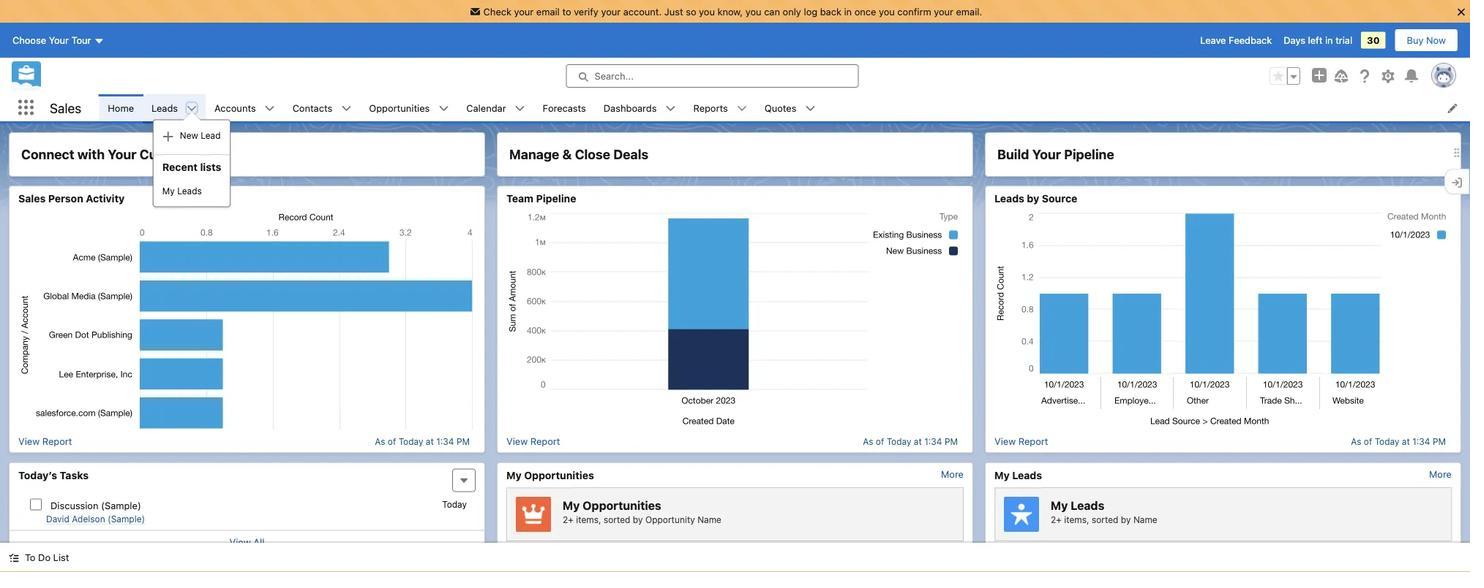 Task type: vqa. For each thing, say whether or not it's contained in the screenshot.
Search Recently Viewed list view. search box
no



Task type: describe. For each thing, give the bounding box(es) containing it.
so
[[686, 6, 696, 17]]

new
[[180, 131, 198, 141]]

check
[[483, 6, 511, 17]]

view all link
[[229, 537, 264, 548]]

account.
[[623, 6, 662, 17]]

-
[[552, 554, 557, 568]]

buy now button
[[1394, 29, 1458, 52]]

pm for customers
[[457, 437, 470, 447]]

deals
[[613, 147, 648, 162]]

new lead link
[[154, 123, 230, 148]]

back
[[820, 6, 841, 17]]

forecasts link
[[534, 94, 595, 121]]

report for customers
[[42, 437, 72, 447]]

1 horizontal spatial by
[[1027, 193, 1039, 205]]

today for manage & close deals
[[887, 437, 911, 447]]

trial
[[1336, 35, 1352, 46]]

&
[[562, 147, 572, 162]]

amy
[[1005, 554, 1030, 568]]

3 view report from the left
[[994, 437, 1048, 447]]

1 you from the left
[[699, 6, 715, 17]]

recent lists list
[[99, 94, 1470, 207]]

my opportunities link
[[506, 469, 594, 482]]

recent lists list item
[[143, 94, 231, 207]]

3 as from the left
[[1351, 437, 1361, 447]]

connect
[[21, 147, 74, 162]]

2+ for your
[[1051, 515, 1062, 526]]

verify
[[574, 6, 599, 17]]

only
[[783, 6, 801, 17]]

team pipeline
[[506, 193, 576, 205]]

opportunity
[[645, 515, 695, 526]]

view report for customers
[[18, 437, 72, 447]]

calendar list item
[[458, 94, 534, 121]]

quotes
[[765, 102, 797, 113]]

all
[[253, 537, 264, 548]]

of for deals
[[876, 437, 884, 447]]

sales for sales person activity
[[18, 193, 46, 205]]

of for customers
[[388, 437, 396, 447]]

name inside my leads 2+ items, sorted by name
[[1133, 515, 1157, 526]]

check your email to verify your account. just so you know, you can only log back in once you confirm your email.
[[483, 6, 982, 17]]

contacts list item
[[284, 94, 360, 121]]

calendar
[[466, 102, 506, 113]]

view for connect with your customers
[[18, 437, 40, 447]]

2 you from the left
[[746, 6, 762, 17]]

3 your from the left
[[934, 6, 953, 17]]

more link for build your pipeline
[[1429, 469, 1452, 480]]

3 1:​34 from the left
[[1412, 437, 1430, 447]]

choose
[[12, 35, 46, 46]]

choose your tour
[[12, 35, 91, 46]]

my leads link inside recent lists list item
[[154, 179, 230, 204]]

list
[[53, 553, 69, 564]]

to
[[25, 553, 35, 564]]

show more my opportunities records element
[[941, 469, 964, 480]]

my for my leads 'link' within the recent lists list item
[[162, 186, 175, 196]]

new lead
[[180, 131, 221, 141]]

today's tasks
[[18, 470, 89, 482]]

3 at from the left
[[1402, 437, 1410, 447]]

tasks
[[60, 470, 89, 482]]

close
[[575, 147, 610, 162]]

leave feedback link
[[1200, 35, 1272, 46]]

as for customers
[[375, 437, 385, 447]]

1 vertical spatial pipeline
[[536, 193, 576, 205]]

more link for manage & close deals
[[941, 469, 964, 480]]

items, for pipeline
[[1064, 515, 1089, 526]]

view report link for deals
[[506, 437, 560, 447]]

contacts link
[[284, 94, 341, 121]]

amy jordan (sample)
[[1005, 554, 1127, 568]]

my for my opportunities link
[[506, 470, 522, 482]]

text default image inside the "to do list" 'button'
[[9, 554, 19, 564]]

2+ for &
[[563, 515, 574, 526]]

1:​34 for deals
[[924, 437, 942, 447]]

team
[[506, 193, 534, 205]]

view report link for customers
[[18, 437, 72, 447]]

text default image for dashboards
[[666, 104, 676, 114]]

accounts
[[214, 102, 256, 113]]

today's
[[18, 470, 57, 482]]

acme
[[517, 554, 549, 568]]

days left in trial
[[1284, 35, 1352, 46]]

to
[[562, 6, 571, 17]]

my opportunities
[[506, 470, 594, 482]]

with
[[77, 147, 105, 162]]

feedback
[[1229, 35, 1272, 46]]

3 you from the left
[[879, 6, 895, 17]]

acme - 1,200 widgets (sample)
[[517, 554, 697, 568]]

your for build
[[1032, 147, 1061, 162]]

3 as of today at 1:​34 pm from the left
[[1351, 437, 1446, 447]]

confirm
[[897, 6, 931, 17]]

amy jordan (sample) link
[[1005, 552, 1442, 573]]

manage
[[509, 147, 559, 162]]

know,
[[718, 6, 743, 17]]

opportunities list item
[[360, 94, 458, 121]]

log
[[804, 6, 817, 17]]

quotes link
[[756, 94, 805, 121]]

text default image for calendar
[[515, 104, 525, 114]]

calendar link
[[458, 94, 515, 121]]

discussion (sample) david adelson (sample)
[[46, 501, 145, 525]]

1 horizontal spatial my leads link
[[994, 469, 1042, 482]]

0 vertical spatial in
[[844, 6, 852, 17]]

my leads 2+ items, sorted by name
[[1051, 499, 1157, 526]]

text default image inside recent lists list item
[[187, 104, 197, 114]]

as of today at 1:​34 pm for customers
[[375, 437, 470, 447]]

david
[[46, 515, 69, 525]]

leads link
[[143, 94, 187, 121]]

david adelson (sample) link
[[46, 515, 145, 526]]

build your pipeline
[[997, 147, 1114, 162]]

email
[[536, 6, 560, 17]]

discussion (sample) link
[[50, 501, 141, 512]]

my inside my leads 2+ items, sorted by name
[[1051, 499, 1068, 513]]



Task type: locate. For each thing, give the bounding box(es) containing it.
sorted
[[604, 515, 630, 526], [1092, 515, 1119, 526]]

you
[[699, 6, 715, 17], [746, 6, 762, 17], [879, 6, 895, 17]]

1 as from the left
[[375, 437, 385, 447]]

opportunities link
[[360, 94, 439, 121]]

text default image left the calendar
[[439, 104, 449, 114]]

0 horizontal spatial pm
[[457, 437, 470, 447]]

text default image inside opportunities list item
[[439, 104, 449, 114]]

text default image for contacts
[[341, 104, 351, 114]]

your for choose
[[49, 35, 69, 46]]

by left source
[[1027, 193, 1039, 205]]

by for manage & close deals
[[633, 515, 643, 526]]

in
[[844, 6, 852, 17], [1325, 35, 1333, 46]]

1 more link from the left
[[941, 469, 964, 480]]

1 horizontal spatial more
[[1429, 469, 1452, 480]]

2 horizontal spatial report
[[1018, 437, 1048, 447]]

text default image for reports
[[737, 104, 747, 114]]

2 horizontal spatial view report link
[[994, 437, 1048, 447]]

1 horizontal spatial as of today at 1:​34 pm
[[863, 437, 958, 447]]

0 horizontal spatial report
[[42, 437, 72, 447]]

0 vertical spatial opportunities
[[369, 102, 430, 113]]

2 as from the left
[[863, 437, 873, 447]]

(sample) down the opportunity
[[645, 554, 697, 568]]

2 vertical spatial opportunities
[[583, 499, 661, 513]]

you right "once"
[[879, 6, 895, 17]]

leads inside leads "link"
[[151, 102, 178, 113]]

0 horizontal spatial of
[[388, 437, 396, 447]]

text default image inside contacts list item
[[341, 104, 351, 114]]

my for the right my leads 'link'
[[994, 470, 1010, 482]]

2+ up jordan
[[1051, 515, 1062, 526]]

0 horizontal spatial view report link
[[18, 437, 72, 447]]

text default image
[[187, 104, 197, 114], [265, 104, 275, 114], [341, 104, 351, 114], [737, 104, 747, 114], [805, 104, 816, 114]]

0 horizontal spatial by
[[633, 515, 643, 526]]

sales up connect
[[50, 100, 81, 116]]

2 text default image from the left
[[265, 104, 275, 114]]

by left the opportunity
[[633, 515, 643, 526]]

view report link
[[18, 437, 72, 447], [506, 437, 560, 447], [994, 437, 1048, 447]]

opportunities inside list item
[[369, 102, 430, 113]]

2 view report link from the left
[[506, 437, 560, 447]]

5 text default image from the left
[[805, 104, 816, 114]]

4 text default image from the left
[[737, 104, 747, 114]]

your right with
[[108, 147, 137, 162]]

1 view report from the left
[[18, 437, 72, 447]]

my
[[162, 186, 175, 196], [506, 470, 522, 482], [994, 470, 1010, 482], [563, 499, 580, 513], [1051, 499, 1068, 513]]

source
[[1042, 193, 1077, 205]]

my leads
[[162, 186, 202, 196], [994, 470, 1042, 482]]

3 text default image from the left
[[341, 104, 351, 114]]

0 horizontal spatial my leads link
[[154, 179, 230, 204]]

my inside recent lists list item
[[162, 186, 175, 196]]

accounts list item
[[206, 94, 284, 121]]

quotes list item
[[756, 94, 824, 121]]

to do list
[[25, 553, 69, 564]]

accounts link
[[206, 94, 265, 121]]

1 horizontal spatial my leads
[[994, 470, 1042, 482]]

1 sorted from the left
[[604, 515, 630, 526]]

text default image inside accounts list item
[[265, 104, 275, 114]]

0 horizontal spatial 1:​34
[[436, 437, 454, 447]]

1 horizontal spatial more link
[[1429, 469, 1452, 480]]

1:​34
[[436, 437, 454, 447], [924, 437, 942, 447], [1412, 437, 1430, 447]]

0 horizontal spatial as of today at 1:​34 pm
[[375, 437, 470, 447]]

1 horizontal spatial sorted
[[1092, 515, 1119, 526]]

email.
[[956, 6, 982, 17]]

once
[[854, 6, 876, 17]]

text default image inside new lead link
[[162, 131, 174, 143]]

1 view report link from the left
[[18, 437, 72, 447]]

1 at from the left
[[426, 437, 434, 447]]

lead
[[201, 131, 221, 141]]

0 vertical spatial sales
[[50, 100, 81, 116]]

my leads inside 'link'
[[162, 186, 202, 196]]

items, inside my opportunities 2+ items, sorted by opportunity name
[[576, 515, 601, 526]]

more for manage & close deals
[[941, 469, 964, 480]]

2 horizontal spatial by
[[1121, 515, 1131, 526]]

in right the back
[[844, 6, 852, 17]]

sorted for close
[[604, 515, 630, 526]]

30
[[1367, 35, 1380, 46]]

1 more from the left
[[941, 469, 964, 480]]

3 of from the left
[[1364, 437, 1372, 447]]

to do list button
[[0, 544, 78, 573]]

1 1:​34 from the left
[[436, 437, 454, 447]]

do
[[38, 553, 51, 564]]

recent
[[162, 161, 198, 173]]

0 vertical spatial my leads
[[162, 186, 202, 196]]

1 text default image from the left
[[187, 104, 197, 114]]

2 horizontal spatial you
[[879, 6, 895, 17]]

sorted for pipeline
[[1092, 515, 1119, 526]]

(sample) right jordan
[[1076, 554, 1127, 568]]

my leads link
[[154, 179, 230, 204], [994, 469, 1042, 482]]

text default image for quotes
[[805, 104, 816, 114]]

home link
[[99, 94, 143, 121]]

leave feedback
[[1200, 35, 1272, 46]]

2 your from the left
[[601, 6, 621, 17]]

1 horizontal spatial your
[[601, 6, 621, 17]]

2 2+ from the left
[[1051, 515, 1062, 526]]

view report for deals
[[506, 437, 560, 447]]

text default image inside dashboards list item
[[666, 104, 676, 114]]

1 vertical spatial my leads link
[[994, 469, 1042, 482]]

text default image right the calendar
[[515, 104, 525, 114]]

pipeline right team
[[536, 193, 576, 205]]

(sample) up david adelson (sample) link
[[101, 501, 141, 512]]

view report
[[18, 437, 72, 447], [506, 437, 560, 447], [994, 437, 1048, 447]]

0 horizontal spatial view report
[[18, 437, 72, 447]]

1 your from the left
[[514, 6, 534, 17]]

items,
[[576, 515, 601, 526], [1064, 515, 1089, 526]]

text default image
[[439, 104, 449, 114], [515, 104, 525, 114], [666, 104, 676, 114], [162, 131, 174, 143], [9, 554, 19, 564]]

my leads down recent
[[162, 186, 202, 196]]

0 horizontal spatial name
[[697, 515, 722, 526]]

1 horizontal spatial 2+
[[1051, 515, 1062, 526]]

2 pm from the left
[[945, 437, 958, 447]]

report for deals
[[530, 437, 560, 447]]

items, up amy jordan (sample)
[[1064, 515, 1089, 526]]

1 horizontal spatial your
[[108, 147, 137, 162]]

text default image inside 'reports' list item
[[737, 104, 747, 114]]

recent lists
[[162, 161, 221, 173]]

1 of from the left
[[388, 437, 396, 447]]

text default image left the reports link
[[666, 104, 676, 114]]

as of today at 1:​34 pm
[[375, 437, 470, 447], [863, 437, 958, 447], [1351, 437, 1446, 447]]

forecasts
[[543, 102, 586, 113]]

1 horizontal spatial sales
[[50, 100, 81, 116]]

3 pm from the left
[[1433, 437, 1446, 447]]

by for build your pipeline
[[1121, 515, 1131, 526]]

text default image for opportunities
[[439, 104, 449, 114]]

0 horizontal spatial sales
[[18, 193, 46, 205]]

2 report from the left
[[530, 437, 560, 447]]

1:​34 for customers
[[436, 437, 454, 447]]

show more my leads records element
[[1429, 469, 1452, 480]]

0 horizontal spatial items,
[[576, 515, 601, 526]]

customers
[[140, 147, 209, 162]]

leads by source
[[994, 193, 1077, 205]]

2 horizontal spatial pm
[[1433, 437, 1446, 447]]

2 horizontal spatial 1:​34
[[1412, 437, 1430, 447]]

(sample) inside 'link'
[[1076, 554, 1127, 568]]

name inside my opportunities 2+ items, sorted by opportunity name
[[697, 515, 722, 526]]

2 horizontal spatial view report
[[994, 437, 1048, 447]]

by
[[1027, 193, 1039, 205], [633, 515, 643, 526], [1121, 515, 1131, 526]]

your
[[49, 35, 69, 46], [108, 147, 137, 162], [1032, 147, 1061, 162]]

widgets
[[595, 554, 642, 568]]

by up amy jordan (sample)
[[1121, 515, 1131, 526]]

reports link
[[685, 94, 737, 121]]

sales left person on the top left
[[18, 193, 46, 205]]

2 horizontal spatial at
[[1402, 437, 1410, 447]]

acme - 1,200 widgets (sample) link
[[517, 552, 954, 573]]

1 vertical spatial in
[[1325, 35, 1333, 46]]

adelson
[[72, 515, 105, 525]]

your left tour
[[49, 35, 69, 46]]

more
[[941, 469, 964, 480], [1429, 469, 1452, 480]]

as for deals
[[863, 437, 873, 447]]

2 of from the left
[[876, 437, 884, 447]]

(sample)
[[101, 501, 141, 512], [108, 515, 145, 525], [645, 554, 697, 568], [1076, 554, 1127, 568]]

1 horizontal spatial pm
[[945, 437, 958, 447]]

home
[[108, 102, 134, 113]]

2 sorted from the left
[[1092, 515, 1119, 526]]

2 items, from the left
[[1064, 515, 1089, 526]]

now
[[1426, 35, 1446, 46]]

just
[[664, 6, 683, 17]]

opportunities for my opportunities 2+ items, sorted by opportunity name
[[583, 499, 661, 513]]

2 horizontal spatial as of today at 1:​34 pm
[[1351, 437, 1446, 447]]

2 horizontal spatial as
[[1351, 437, 1361, 447]]

leads
[[151, 102, 178, 113], [177, 186, 202, 196], [994, 193, 1024, 205], [1012, 470, 1042, 482], [1071, 499, 1105, 513]]

group
[[1270, 67, 1300, 85]]

discussion
[[50, 501, 98, 512]]

sales for sales
[[50, 100, 81, 116]]

0 horizontal spatial my leads
[[162, 186, 202, 196]]

1 horizontal spatial items,
[[1064, 515, 1089, 526]]

activity
[[86, 193, 125, 205]]

1 name from the left
[[697, 515, 722, 526]]

1 vertical spatial opportunities
[[524, 470, 594, 482]]

text default image right quotes
[[805, 104, 816, 114]]

opportunities inside my opportunities 2+ items, sorted by opportunity name
[[583, 499, 661, 513]]

build
[[997, 147, 1029, 162]]

1 report from the left
[[42, 437, 72, 447]]

text default image for accounts
[[265, 104, 275, 114]]

my leads for the right my leads 'link'
[[994, 470, 1042, 482]]

days
[[1284, 35, 1305, 46]]

buy now
[[1407, 35, 1446, 46]]

text default image up "customers"
[[162, 131, 174, 143]]

2+ inside my opportunities 2+ items, sorted by opportunity name
[[563, 515, 574, 526]]

(sample) down discussion (sample) "link"
[[108, 515, 145, 525]]

search...
[[595, 71, 634, 82]]

1 horizontal spatial you
[[746, 6, 762, 17]]

text default image right contacts
[[341, 104, 351, 114]]

0 horizontal spatial sorted
[[604, 515, 630, 526]]

sorted inside my opportunities 2+ items, sorted by opportunity name
[[604, 515, 630, 526]]

items, for close
[[576, 515, 601, 526]]

today for connect with your customers
[[399, 437, 423, 447]]

tour
[[71, 35, 91, 46]]

by inside my opportunities 2+ items, sorted by opportunity name
[[633, 515, 643, 526]]

0 horizontal spatial pipeline
[[536, 193, 576, 205]]

0 vertical spatial pipeline
[[1064, 147, 1114, 162]]

you right so
[[699, 6, 715, 17]]

0 vertical spatial my leads link
[[154, 179, 230, 204]]

1 horizontal spatial view report link
[[506, 437, 560, 447]]

2 as of today at 1:​34 pm from the left
[[863, 437, 958, 447]]

more for build your pipeline
[[1429, 469, 1452, 480]]

text default image right the reports
[[737, 104, 747, 114]]

at for deals
[[914, 437, 922, 447]]

sorted up widgets
[[604, 515, 630, 526]]

my leads right show more my opportunities records element in the bottom right of the page
[[994, 470, 1042, 482]]

your right the verify on the top of the page
[[601, 6, 621, 17]]

text default image left to
[[9, 554, 19, 564]]

1 horizontal spatial at
[[914, 437, 922, 447]]

1 horizontal spatial pipeline
[[1064, 147, 1114, 162]]

my leads for my leads 'link' within the recent lists list item
[[162, 186, 202, 196]]

person
[[48, 193, 83, 205]]

dashboards list item
[[595, 94, 685, 121]]

0 horizontal spatial in
[[844, 6, 852, 17]]

2 horizontal spatial your
[[1032, 147, 1061, 162]]

leave
[[1200, 35, 1226, 46]]

3 report from the left
[[1018, 437, 1048, 447]]

dashboards link
[[595, 94, 666, 121]]

leads inside my leads 2+ items, sorted by name
[[1071, 499, 1105, 513]]

0 horizontal spatial more
[[941, 469, 964, 480]]

text default image up new lead link
[[187, 104, 197, 114]]

2+ up 1,200 at the bottom of the page
[[563, 515, 574, 526]]

1 horizontal spatial as
[[863, 437, 873, 447]]

today for build your pipeline
[[1375, 437, 1400, 447]]

buy
[[1407, 35, 1424, 46]]

1 horizontal spatial name
[[1133, 515, 1157, 526]]

my inside my opportunities 2+ items, sorted by opportunity name
[[563, 499, 580, 513]]

can
[[764, 6, 780, 17]]

your right build
[[1032, 147, 1061, 162]]

1 items, from the left
[[576, 515, 601, 526]]

view for build your pipeline
[[994, 437, 1016, 447]]

1 as of today at 1:​34 pm from the left
[[375, 437, 470, 447]]

dashboards
[[604, 102, 657, 113]]

you left can
[[746, 6, 762, 17]]

your left email
[[514, 6, 534, 17]]

1 pm from the left
[[457, 437, 470, 447]]

choose your tour button
[[12, 29, 105, 52]]

1 vertical spatial sales
[[18, 193, 46, 205]]

0 horizontal spatial you
[[699, 6, 715, 17]]

2 1:​34 from the left
[[924, 437, 942, 447]]

1 horizontal spatial 1:​34
[[924, 437, 942, 447]]

your left email.
[[934, 6, 953, 17]]

1 horizontal spatial report
[[530, 437, 560, 447]]

view for manage & close deals
[[506, 437, 528, 447]]

report
[[42, 437, 72, 447], [530, 437, 560, 447], [1018, 437, 1048, 447]]

manage & close deals
[[509, 147, 648, 162]]

0 horizontal spatial your
[[49, 35, 69, 46]]

1,200
[[560, 554, 592, 568]]

opportunities for my opportunities
[[524, 470, 594, 482]]

0 horizontal spatial 2+
[[563, 515, 574, 526]]

2 at from the left
[[914, 437, 922, 447]]

as of today at 1:​34 pm for deals
[[863, 437, 958, 447]]

items, inside my leads 2+ items, sorted by name
[[1064, 515, 1089, 526]]

2 more link from the left
[[1429, 469, 1452, 480]]

sales person activity
[[18, 193, 125, 205]]

in right "left"
[[1325, 35, 1333, 46]]

items, up 1,200 at the bottom of the page
[[576, 515, 601, 526]]

1 horizontal spatial view report
[[506, 437, 560, 447]]

connect with your customers
[[21, 147, 209, 162]]

0 horizontal spatial more link
[[941, 469, 964, 480]]

by inside my leads 2+ items, sorted by name
[[1121, 515, 1131, 526]]

your inside dropdown button
[[49, 35, 69, 46]]

contacts
[[292, 102, 332, 113]]

view
[[18, 437, 40, 447], [506, 437, 528, 447], [994, 437, 1016, 447], [229, 537, 251, 548]]

pm for deals
[[945, 437, 958, 447]]

at
[[426, 437, 434, 447], [914, 437, 922, 447], [1402, 437, 1410, 447]]

2 name from the left
[[1133, 515, 1157, 526]]

1 horizontal spatial in
[[1325, 35, 1333, 46]]

my opportunities 2+ items, sorted by opportunity name
[[563, 499, 722, 526]]

pipeline
[[1064, 147, 1114, 162], [536, 193, 576, 205]]

0 horizontal spatial your
[[514, 6, 534, 17]]

0 horizontal spatial at
[[426, 437, 434, 447]]

2 more from the left
[[1429, 469, 1452, 480]]

2 horizontal spatial of
[[1364, 437, 1372, 447]]

my leads link down recent lists
[[154, 179, 230, 204]]

more link
[[941, 469, 964, 480], [1429, 469, 1452, 480]]

2 view report from the left
[[506, 437, 560, 447]]

text default image inside calendar list item
[[515, 104, 525, 114]]

1 horizontal spatial of
[[876, 437, 884, 447]]

at for customers
[[426, 437, 434, 447]]

1 2+ from the left
[[563, 515, 574, 526]]

view all
[[229, 537, 264, 548]]

sorted inside my leads 2+ items, sorted by name
[[1092, 515, 1119, 526]]

text default image inside quotes "list item"
[[805, 104, 816, 114]]

my leads link right show more my opportunities records element in the bottom right of the page
[[994, 469, 1042, 482]]

2 horizontal spatial your
[[934, 6, 953, 17]]

pipeline up source
[[1064, 147, 1114, 162]]

3 view report link from the left
[[994, 437, 1048, 447]]

sorted up amy jordan (sample)
[[1092, 515, 1119, 526]]

1 vertical spatial my leads
[[994, 470, 1042, 482]]

left
[[1308, 35, 1323, 46]]

text default image right accounts
[[265, 104, 275, 114]]

0 horizontal spatial as
[[375, 437, 385, 447]]

reports list item
[[685, 94, 756, 121]]

2+ inside my leads 2+ items, sorted by name
[[1051, 515, 1062, 526]]

opportunities
[[369, 102, 430, 113], [524, 470, 594, 482], [583, 499, 661, 513]]

search... button
[[566, 64, 859, 88]]



